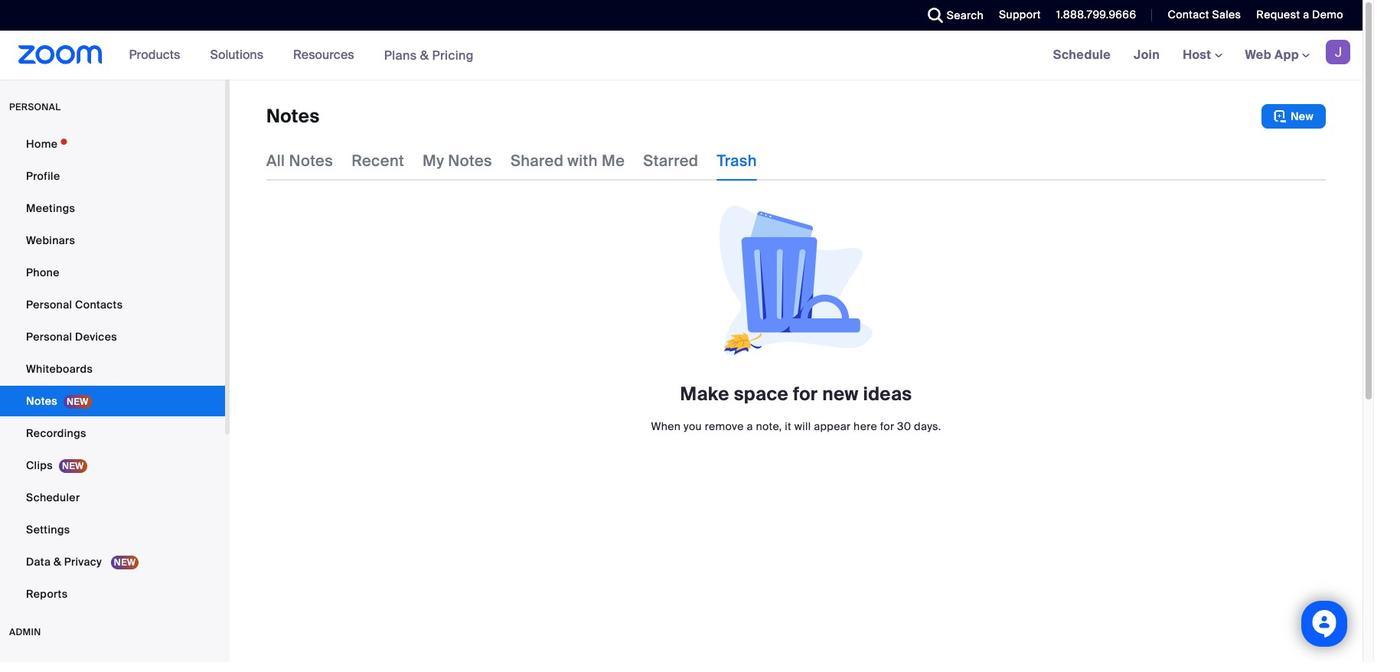 Task type: vqa. For each thing, say whether or not it's contained in the screenshot.
Personal Contacts
yes



Task type: locate. For each thing, give the bounding box(es) containing it.
data & privacy
[[26, 555, 105, 569]]

notes link
[[0, 386, 225, 416]]

contact sales link
[[1156, 0, 1245, 31], [1168, 8, 1241, 21]]

a left "note,"
[[747, 420, 753, 433]]

0 vertical spatial for
[[793, 382, 818, 406]]

plans
[[384, 47, 417, 63]]

30
[[897, 420, 911, 433]]

personal menu menu
[[0, 129, 225, 611]]

profile picture image
[[1326, 40, 1351, 64]]

appear
[[814, 420, 851, 433]]

& inside personal menu menu
[[54, 555, 61, 569]]

notes right the all
[[289, 151, 333, 171]]

plans & pricing link
[[384, 47, 474, 63], [384, 47, 474, 63]]

1 personal from the top
[[26, 298, 72, 312]]

when
[[651, 420, 681, 433]]

&
[[420, 47, 429, 63], [54, 555, 61, 569]]

a left demo
[[1303, 8, 1309, 21]]

product information navigation
[[118, 31, 485, 80]]

request a demo link
[[1245, 0, 1363, 31], [1257, 8, 1344, 21]]

solutions
[[210, 47, 263, 63]]

contact sales
[[1168, 8, 1241, 21]]

settings link
[[0, 514, 225, 545]]

support link
[[988, 0, 1045, 31], [999, 8, 1041, 21]]

host
[[1183, 47, 1215, 63]]

2 personal from the top
[[26, 330, 72, 344]]

search
[[947, 8, 984, 22]]

a
[[1303, 8, 1309, 21], [747, 420, 753, 433]]

1 vertical spatial for
[[880, 420, 894, 433]]

notes up all notes
[[266, 104, 320, 128]]

0 horizontal spatial for
[[793, 382, 818, 406]]

schedule
[[1053, 47, 1111, 63]]

1.888.799.9666
[[1056, 8, 1137, 21]]

meetings
[[26, 201, 75, 215]]

1 vertical spatial personal
[[26, 330, 72, 344]]

0 vertical spatial a
[[1303, 8, 1309, 21]]

here
[[854, 420, 877, 433]]

tabs of all notes page tab list
[[266, 141, 757, 181]]

shared
[[511, 151, 564, 171]]

notes
[[266, 104, 320, 128], [289, 151, 333, 171], [448, 151, 492, 171], [26, 394, 57, 408]]

whiteboards
[[26, 362, 93, 376]]

banner
[[0, 31, 1363, 80]]

recent
[[352, 151, 404, 171]]

me
[[602, 151, 625, 171]]

1 vertical spatial &
[[54, 555, 61, 569]]

personal
[[26, 298, 72, 312], [26, 330, 72, 344]]

starred
[[643, 151, 699, 171]]

& right data
[[54, 555, 61, 569]]

solutions button
[[210, 31, 270, 80]]

0 vertical spatial &
[[420, 47, 429, 63]]

personal down phone
[[26, 298, 72, 312]]

meetings link
[[0, 193, 225, 224]]

make space for new ideas
[[680, 382, 912, 406]]

for left 30
[[880, 420, 894, 433]]

& for privacy
[[54, 555, 61, 569]]

personal contacts
[[26, 298, 123, 312]]

reports link
[[0, 579, 225, 609]]

0 horizontal spatial &
[[54, 555, 61, 569]]

phone
[[26, 266, 60, 279]]

0 vertical spatial personal
[[26, 298, 72, 312]]

when you remove a note, it will appear here for 30 days.
[[651, 420, 941, 433]]

settings
[[26, 523, 70, 537]]

my notes
[[423, 151, 492, 171]]

personal devices link
[[0, 322, 225, 352]]

1 vertical spatial a
[[747, 420, 753, 433]]

1.888.799.9666 button
[[1045, 0, 1140, 31], [1056, 8, 1137, 21]]

1 horizontal spatial &
[[420, 47, 429, 63]]

notes right the 'my'
[[448, 151, 492, 171]]

recordings link
[[0, 418, 225, 449]]

data
[[26, 555, 51, 569]]

personal up whiteboards
[[26, 330, 72, 344]]

for up will
[[793, 382, 818, 406]]

banner containing products
[[0, 31, 1363, 80]]

admin
[[9, 626, 41, 639]]

trash
[[717, 151, 757, 171]]

contact
[[1168, 8, 1209, 21]]

notes up recordings
[[26, 394, 57, 408]]

for
[[793, 382, 818, 406], [880, 420, 894, 433]]

new
[[1291, 109, 1314, 123]]

new button
[[1262, 104, 1326, 129]]

privacy
[[64, 555, 102, 569]]

& inside product information "navigation"
[[420, 47, 429, 63]]

& right "plans"
[[420, 47, 429, 63]]

web
[[1245, 47, 1272, 63]]



Task type: describe. For each thing, give the bounding box(es) containing it.
host button
[[1183, 47, 1222, 63]]

join
[[1134, 47, 1160, 63]]

space
[[734, 382, 789, 406]]

plans & pricing
[[384, 47, 474, 63]]

1 horizontal spatial for
[[880, 420, 894, 433]]

reports
[[26, 587, 68, 601]]

support
[[999, 8, 1041, 21]]

personal for personal devices
[[26, 330, 72, 344]]

notes inside personal menu menu
[[26, 394, 57, 408]]

webinars
[[26, 234, 75, 247]]

all notes
[[266, 151, 333, 171]]

0 horizontal spatial a
[[747, 420, 753, 433]]

web app
[[1245, 47, 1299, 63]]

profile link
[[0, 161, 225, 191]]

contacts
[[75, 298, 123, 312]]

home
[[26, 137, 58, 151]]

you
[[684, 420, 702, 433]]

clips
[[26, 459, 53, 472]]

app
[[1275, 47, 1299, 63]]

it
[[785, 420, 792, 433]]

profile
[[26, 169, 60, 183]]

clips link
[[0, 450, 225, 481]]

web app button
[[1245, 47, 1310, 63]]

search button
[[916, 0, 988, 31]]

phone link
[[0, 257, 225, 288]]

data & privacy link
[[0, 547, 225, 577]]

home link
[[0, 129, 225, 159]]

demo
[[1312, 8, 1344, 21]]

personal for personal contacts
[[26, 298, 72, 312]]

new
[[822, 382, 859, 406]]

products button
[[129, 31, 187, 80]]

remove
[[705, 420, 744, 433]]

resources button
[[293, 31, 361, 80]]

pricing
[[432, 47, 474, 63]]

resources
[[293, 47, 354, 63]]

sales
[[1212, 8, 1241, 21]]

schedule link
[[1042, 31, 1122, 80]]

products
[[129, 47, 180, 63]]

personal
[[9, 101, 61, 113]]

days.
[[914, 420, 941, 433]]

will
[[795, 420, 811, 433]]

my
[[423, 151, 444, 171]]

whiteboards link
[[0, 354, 225, 384]]

& for pricing
[[420, 47, 429, 63]]

request
[[1257, 8, 1300, 21]]

join link
[[1122, 31, 1171, 80]]

with
[[568, 151, 598, 171]]

1 horizontal spatial a
[[1303, 8, 1309, 21]]

personal devices
[[26, 330, 117, 344]]

zoom logo image
[[18, 45, 102, 64]]

request a demo
[[1257, 8, 1344, 21]]

shared with me
[[511, 151, 625, 171]]

ideas
[[863, 382, 912, 406]]

recordings
[[26, 426, 86, 440]]

scheduler
[[26, 491, 80, 505]]

make
[[680, 382, 730, 406]]

webinars link
[[0, 225, 225, 256]]

devices
[[75, 330, 117, 344]]

note,
[[756, 420, 782, 433]]

all
[[266, 151, 285, 171]]

personal contacts link
[[0, 289, 225, 320]]

meetings navigation
[[1042, 31, 1363, 80]]

scheduler link
[[0, 482, 225, 513]]



